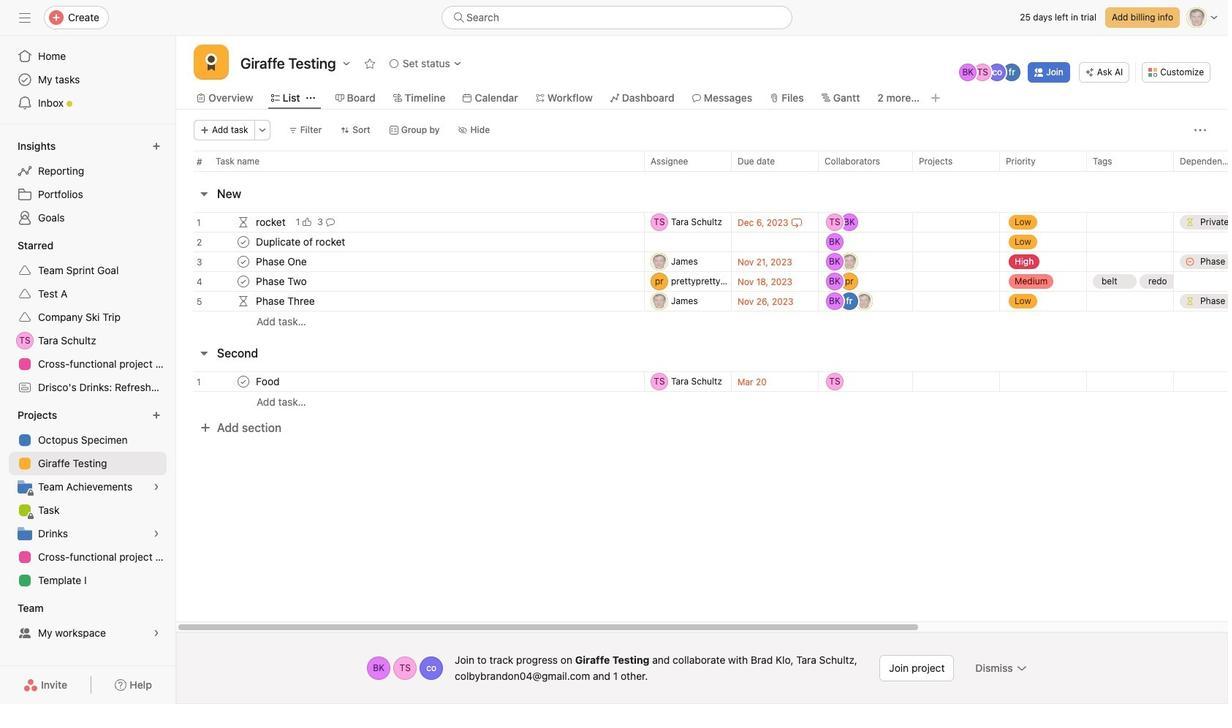 Task type: vqa. For each thing, say whether or not it's contained in the screenshot.
See details, Team Achievements image
yes



Task type: describe. For each thing, give the bounding box(es) containing it.
dependencies image for task name text box inside rocket cell
[[235, 214, 252, 231]]

2 horizontal spatial more actions image
[[1195, 124, 1207, 136]]

global element
[[0, 36, 176, 124]]

dependencies image for task name text box inside the the phase three cell
[[235, 293, 252, 310]]

phase two cell
[[176, 271, 644, 292]]

1 horizontal spatial more actions image
[[1016, 663, 1028, 674]]

tab actions image
[[306, 94, 315, 102]]

rocket cell
[[176, 212, 644, 233]]

3 comments image
[[326, 218, 335, 227]]

mark complete checkbox for task name text field
[[235, 253, 252, 271]]

new insights image
[[152, 142, 161, 151]]

mark complete image for mark complete checkbox inside the duplicate of rocket cell
[[235, 233, 252, 251]]

add to starred image
[[364, 58, 376, 69]]

tags for duplicate of rocket cell
[[1087, 232, 1174, 252]]

duplicate of rocket cell
[[176, 232, 644, 252]]

phase three cell
[[176, 291, 644, 312]]

food cell
[[176, 371, 644, 392]]

collapse task list for this group image for header new tree grid
[[198, 188, 210, 200]]

see details, my workspace image
[[152, 629, 161, 638]]

mark complete image for mark complete checkbox in the phase two cell
[[235, 273, 252, 290]]

mark complete checkbox for phase two cell
[[235, 273, 252, 290]]

task name text field for mark complete icon within the food cell
[[253, 374, 284, 389]]

teams element
[[0, 595, 176, 648]]

mark complete image for phase one cell
[[235, 253, 252, 271]]



Task type: locate. For each thing, give the bounding box(es) containing it.
1 collapse task list for this group image from the top
[[198, 188, 210, 200]]

header new tree grid
[[176, 208, 1229, 331]]

mark complete checkbox for task name text box inside the food cell
[[235, 373, 252, 391]]

insights element
[[0, 133, 176, 233]]

mark complete image inside phase two cell
[[235, 273, 252, 290]]

0 vertical spatial mark complete checkbox
[[235, 233, 252, 251]]

1 vertical spatial collapse task list for this group image
[[198, 347, 210, 359]]

collapse task list for this group image for the header second tree grid
[[198, 347, 210, 359]]

task name text field inside duplicate of rocket cell
[[253, 235, 350, 249]]

1 mark complete checkbox from the top
[[235, 253, 252, 271]]

mark complete image inside duplicate of rocket cell
[[235, 233, 252, 251]]

mark complete checkbox inside phase one cell
[[235, 253, 252, 271]]

0 vertical spatial mark complete image
[[235, 233, 252, 251]]

linked projects for duplicate of rocket cell
[[913, 232, 1000, 252]]

4 task name text field from the top
[[253, 294, 319, 309]]

Task name text field
[[253, 254, 311, 269]]

1 like. click to like this task image
[[303, 218, 312, 227]]

0 vertical spatial mark complete checkbox
[[235, 253, 252, 271]]

2 dependencies image from the top
[[235, 293, 252, 310]]

2 mark complete checkbox from the top
[[235, 273, 252, 290]]

2 collapse task list for this group image from the top
[[198, 347, 210, 359]]

1 vertical spatial mark complete image
[[235, 373, 252, 391]]

projects element
[[0, 402, 176, 595]]

mark complete image
[[235, 233, 252, 251], [235, 273, 252, 290]]

mark complete checkbox inside food cell
[[235, 373, 252, 391]]

linked projects for rocket cell
[[913, 212, 1000, 233]]

dependencies image
[[235, 214, 252, 231], [235, 293, 252, 310]]

1 vertical spatial mark complete image
[[235, 273, 252, 290]]

Mark complete checkbox
[[235, 253, 252, 271], [235, 373, 252, 391]]

5 task name text field from the top
[[253, 374, 284, 389]]

hide sidebar image
[[19, 12, 31, 23]]

mark complete image
[[235, 253, 252, 271], [235, 373, 252, 391]]

header second tree grid
[[176, 367, 1229, 412]]

mark complete checkbox inside phase two cell
[[235, 273, 252, 290]]

tags for phase three cell
[[1087, 291, 1174, 312]]

mark complete image for food cell
[[235, 373, 252, 391]]

linked projects for phase three cell
[[913, 291, 1000, 312]]

1 vertical spatial mark complete checkbox
[[235, 273, 252, 290]]

see details, team achievements image
[[152, 483, 161, 491]]

phase one cell
[[176, 252, 644, 272]]

2 mark complete image from the top
[[235, 273, 252, 290]]

3 task name text field from the top
[[253, 274, 311, 289]]

task name text field for mark complete image in phase two cell
[[253, 274, 311, 289]]

task name text field inside food cell
[[253, 374, 284, 389]]

1 mark complete image from the top
[[235, 233, 252, 251]]

task name text field inside phase two cell
[[253, 274, 311, 289]]

ribbon image
[[203, 53, 220, 71]]

Mark complete checkbox
[[235, 233, 252, 251], [235, 273, 252, 290]]

2 mark complete image from the top
[[235, 373, 252, 391]]

new project or portfolio image
[[152, 411, 161, 420]]

more actions image
[[1195, 124, 1207, 136], [258, 126, 267, 135], [1016, 663, 1028, 674]]

list box
[[442, 6, 793, 29]]

task name text field inside the phase three cell
[[253, 294, 319, 309]]

row
[[176, 151, 1229, 178], [194, 170, 1229, 172], [176, 208, 1229, 237], [176, 227, 1229, 257], [176, 247, 1229, 276], [176, 267, 1229, 296], [176, 287, 1229, 316], [176, 311, 1229, 331], [176, 367, 1229, 396], [176, 391, 1229, 412]]

Task name text field
[[253, 215, 290, 230], [253, 235, 350, 249], [253, 274, 311, 289], [253, 294, 319, 309], [253, 374, 284, 389]]

1 vertical spatial mark complete checkbox
[[235, 373, 252, 391]]

1 task name text field from the top
[[253, 215, 290, 230]]

0 vertical spatial dependencies image
[[235, 214, 252, 231]]

mark complete image inside phase one cell
[[235, 253, 252, 271]]

task name text field inside rocket cell
[[253, 215, 290, 230]]

collapse task list for this group image
[[198, 188, 210, 200], [198, 347, 210, 359]]

mark complete image inside food cell
[[235, 373, 252, 391]]

1 vertical spatial dependencies image
[[235, 293, 252, 310]]

2 mark complete checkbox from the top
[[235, 373, 252, 391]]

0 horizontal spatial more actions image
[[258, 126, 267, 135]]

task name text field for mark complete image in the duplicate of rocket cell
[[253, 235, 350, 249]]

1 mark complete image from the top
[[235, 253, 252, 271]]

mark complete checkbox inside duplicate of rocket cell
[[235, 233, 252, 251]]

dependencies image inside the phase three cell
[[235, 293, 252, 310]]

tags for rocket cell
[[1087, 212, 1174, 233]]

starred element
[[0, 233, 176, 402]]

0 vertical spatial mark complete image
[[235, 253, 252, 271]]

1 dependencies image from the top
[[235, 214, 252, 231]]

1 mark complete checkbox from the top
[[235, 233, 252, 251]]

you've reached the maximum number of tabs. remove a tab to add a new one. image
[[930, 92, 942, 104]]

dependencies image inside rocket cell
[[235, 214, 252, 231]]

mark complete checkbox for duplicate of rocket cell
[[235, 233, 252, 251]]

see details, drinks image
[[152, 529, 161, 538]]

0 vertical spatial collapse task list for this group image
[[198, 188, 210, 200]]

2 task name text field from the top
[[253, 235, 350, 249]]



